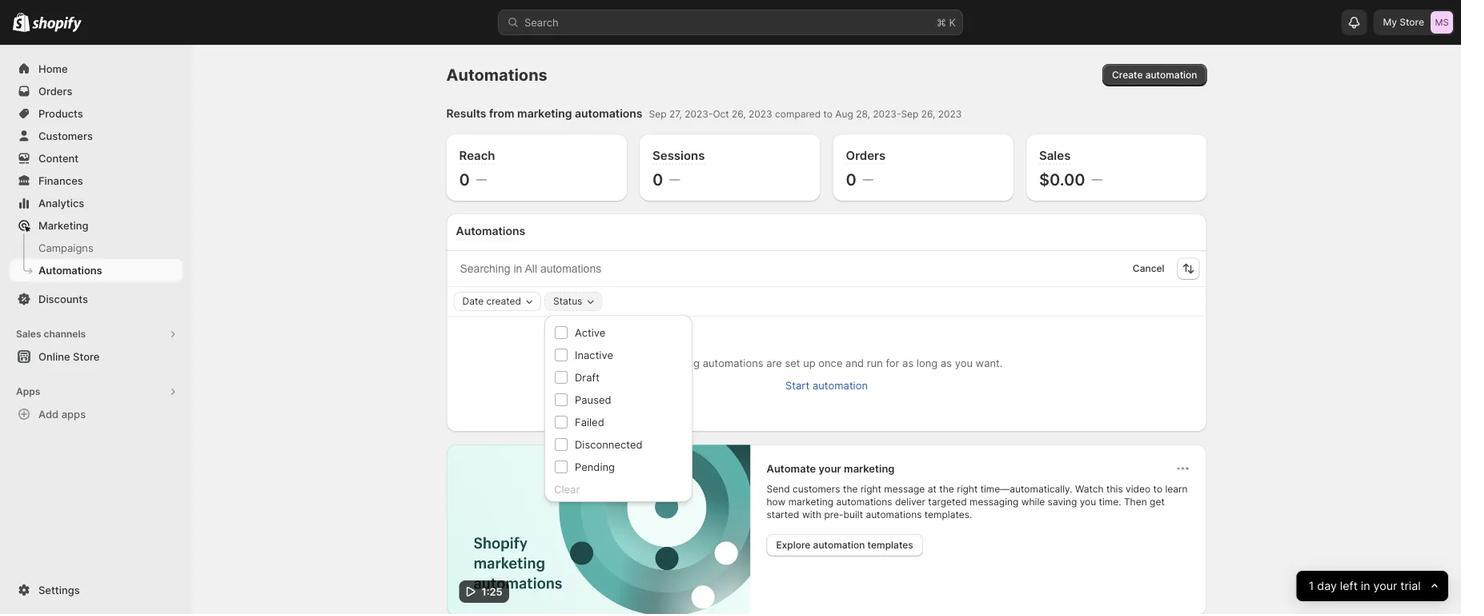Task type: locate. For each thing, give the bounding box(es) containing it.
0 inside orders 0 —
[[846, 170, 857, 189]]

apps
[[16, 386, 40, 398]]

and
[[846, 357, 864, 369]]

active
[[575, 327, 606, 339]]

1 horizontal spatial as
[[941, 357, 952, 369]]

27,
[[669, 108, 682, 120]]

right up the built
[[861, 484, 881, 496]]

trial
[[1401, 580, 1421, 594]]

automation inside start automation link
[[813, 379, 868, 392]]

0 vertical spatial store
[[1400, 16, 1424, 28]]

oct
[[713, 108, 729, 120]]

0 vertical spatial marketing
[[38, 219, 88, 232]]

marketing
[[517, 107, 572, 120], [844, 463, 895, 475], [788, 497, 834, 508]]

1 vertical spatial marketing
[[651, 357, 700, 369]]

marketing for marketing automations are set up once and run for as long as you want.
[[651, 357, 700, 369]]

sales
[[1039, 148, 1071, 163], [16, 329, 41, 340]]

sales inside sales $0.00 —
[[1039, 148, 1071, 163]]

0 vertical spatial to
[[823, 108, 833, 120]]

automations down campaigns
[[38, 264, 102, 277]]

sales for channels
[[16, 329, 41, 340]]

automate
[[767, 463, 816, 475]]

1 horizontal spatial sep
[[901, 108, 919, 120]]

marketing
[[38, 219, 88, 232], [651, 357, 700, 369]]

1 vertical spatial sales
[[16, 329, 41, 340]]

0 for orders 0 —
[[846, 170, 857, 189]]

sales up "$0.00"
[[1039, 148, 1071, 163]]

28,
[[856, 108, 870, 120]]

0 for sessions 0 —
[[653, 170, 663, 189]]

cancel button
[[1126, 259, 1171, 279]]

as right long
[[941, 357, 952, 369]]

0 horizontal spatial 26,
[[732, 108, 746, 120]]

0 vertical spatial automation
[[1145, 69, 1197, 81]]

1 horizontal spatial store
[[1400, 16, 1424, 28]]

1 0 from the left
[[459, 170, 470, 189]]

1 vertical spatial to
[[1153, 484, 1163, 496]]

the
[[843, 484, 858, 496], [939, 484, 954, 496]]

online store link
[[10, 346, 183, 368]]

orders
[[38, 85, 72, 97], [846, 148, 886, 163]]

my store image
[[1431, 11, 1453, 34]]

2 0 from the left
[[653, 170, 663, 189]]

1 vertical spatial you
[[1080, 497, 1096, 508]]

3 — from the left
[[863, 173, 873, 185]]

0 horizontal spatial your
[[819, 463, 841, 475]]

deliver
[[895, 497, 925, 508]]

—
[[476, 173, 487, 185], [670, 173, 680, 185], [863, 173, 873, 185], [1092, 173, 1102, 185]]

0 horizontal spatial 2023-
[[685, 108, 713, 120]]

orders for orders
[[38, 85, 72, 97]]

1 day left in your trial
[[1309, 580, 1421, 594]]

1 horizontal spatial to
[[1153, 484, 1163, 496]]

right up targeted
[[957, 484, 978, 496]]

0 down sessions
[[653, 170, 663, 189]]

0 for reach 0 —
[[459, 170, 470, 189]]

are
[[766, 357, 782, 369]]

the up the built
[[843, 484, 858, 496]]

automations
[[446, 65, 547, 85], [456, 225, 525, 238], [38, 264, 102, 277]]

3 0 from the left
[[846, 170, 857, 189]]

marketing automations are set up once and run for as long as you want.
[[651, 357, 1003, 369]]

finances link
[[10, 170, 183, 192]]

k
[[949, 16, 956, 28]]

automation for create
[[1145, 69, 1197, 81]]

marketing for marketing
[[38, 219, 88, 232]]

orders down 28,
[[846, 148, 886, 163]]

to
[[823, 108, 833, 120], [1153, 484, 1163, 496]]

2 — from the left
[[670, 173, 680, 185]]

to up get
[[1153, 484, 1163, 496]]

1 — from the left
[[476, 173, 487, 185]]

0 horizontal spatial store
[[73, 351, 100, 363]]

automation inside explore automation templates link
[[813, 540, 865, 552]]

day
[[1317, 580, 1337, 594]]

1 vertical spatial store
[[73, 351, 100, 363]]

0
[[459, 170, 470, 189], [653, 170, 663, 189], [846, 170, 857, 189]]

0 horizontal spatial the
[[843, 484, 858, 496]]

1 horizontal spatial marketing
[[788, 497, 834, 508]]

saving
[[1048, 497, 1077, 508]]

marketing for from
[[517, 107, 572, 120]]

online
[[38, 351, 70, 363]]

2 26, from the left
[[921, 108, 936, 120]]

customers
[[793, 484, 840, 496]]

0 horizontal spatial marketing
[[38, 219, 88, 232]]

channels
[[44, 329, 86, 340]]

0 vertical spatial sales
[[1039, 148, 1071, 163]]

analytics link
[[10, 192, 183, 215]]

0 horizontal spatial 2023
[[749, 108, 772, 120]]

the up targeted
[[939, 484, 954, 496]]

orders for orders 0 —
[[846, 148, 886, 163]]

— inside sessions 0 —
[[670, 173, 680, 185]]

automation for start
[[813, 379, 868, 392]]

date created
[[462, 296, 521, 307]]

automations link
[[10, 259, 183, 282]]

you inside send customers the right message at the right time—automatically. watch this video to learn how marketing automations deliver targeted messaging while saving you time. then get started with pre-built automations templates.
[[1080, 497, 1096, 508]]

2023- right 27,
[[685, 108, 713, 120]]

2 as from the left
[[941, 357, 952, 369]]

0 horizontal spatial sep
[[649, 108, 667, 120]]

left
[[1340, 580, 1358, 594]]

1 horizontal spatial right
[[957, 484, 978, 496]]

in
[[1361, 580, 1370, 594]]

1 the from the left
[[843, 484, 858, 496]]

26, right 28,
[[921, 108, 936, 120]]

— down 28,
[[863, 173, 873, 185]]

online store
[[38, 351, 100, 363]]

— for orders 0 —
[[863, 173, 873, 185]]

my
[[1383, 16, 1397, 28]]

automation down once
[[813, 379, 868, 392]]

1 horizontal spatial 2023-
[[873, 108, 901, 120]]

1 horizontal spatial marketing
[[651, 357, 700, 369]]

marketing up 'with'
[[788, 497, 834, 508]]

sep left 27,
[[649, 108, 667, 120]]

1 day left in your trial button
[[1297, 572, 1448, 602]]

— down reach
[[476, 173, 487, 185]]

marketing up message
[[844, 463, 895, 475]]

0 horizontal spatial shopify image
[[13, 12, 30, 32]]

store right my
[[1400, 16, 1424, 28]]

sales for $0.00
[[1039, 148, 1071, 163]]

while
[[1021, 497, 1045, 508]]

pre-
[[824, 510, 843, 521]]

automations down deliver
[[866, 510, 922, 521]]

automations down reach 0 —
[[456, 225, 525, 238]]

2 horizontal spatial marketing
[[844, 463, 895, 475]]

your
[[819, 463, 841, 475], [1374, 580, 1398, 594]]

0 horizontal spatial marketing
[[517, 107, 572, 120]]

set
[[785, 357, 800, 369]]

automation
[[1145, 69, 1197, 81], [813, 379, 868, 392], [813, 540, 865, 552]]

— inside sales $0.00 —
[[1092, 173, 1102, 185]]

0 horizontal spatial as
[[902, 357, 914, 369]]

0 horizontal spatial 0
[[459, 170, 470, 189]]

— inside reach 0 —
[[476, 173, 487, 185]]

products
[[38, 107, 83, 120]]

0 inside sessions 0 —
[[653, 170, 663, 189]]

4 — from the left
[[1092, 173, 1102, 185]]

status
[[553, 296, 582, 307]]

sep right 28,
[[901, 108, 919, 120]]

— down sessions
[[670, 173, 680, 185]]

2023
[[749, 108, 772, 120], [938, 108, 962, 120]]

1 horizontal spatial 0
[[653, 170, 663, 189]]

orders down home at the left top
[[38, 85, 72, 97]]

1 horizontal spatial 2023
[[938, 108, 962, 120]]

1 horizontal spatial orders
[[846, 148, 886, 163]]

1 horizontal spatial your
[[1374, 580, 1398, 594]]

1 horizontal spatial the
[[939, 484, 954, 496]]

1 vertical spatial your
[[1374, 580, 1398, 594]]

for
[[886, 357, 899, 369]]

paused
[[575, 394, 611, 406]]

home
[[38, 62, 68, 75]]

store for online store
[[73, 351, 100, 363]]

automations
[[575, 107, 643, 120], [703, 357, 763, 369], [836, 497, 892, 508], [866, 510, 922, 521]]

as right for
[[902, 357, 914, 369]]

1 vertical spatial marketing
[[844, 463, 895, 475]]

1 vertical spatial orders
[[846, 148, 886, 163]]

0 vertical spatial orders
[[38, 85, 72, 97]]

from
[[489, 107, 514, 120]]

0 down reach
[[459, 170, 470, 189]]

2 horizontal spatial 0
[[846, 170, 857, 189]]

long
[[917, 357, 938, 369]]

send
[[767, 484, 790, 496]]

0 horizontal spatial right
[[861, 484, 881, 496]]

0 horizontal spatial to
[[823, 108, 833, 120]]

26, right the oct
[[732, 108, 746, 120]]

0 vertical spatial you
[[955, 357, 973, 369]]

automation inside create automation link
[[1145, 69, 1197, 81]]

to left aug
[[823, 108, 833, 120]]

2 vertical spatial marketing
[[788, 497, 834, 508]]

automations up from
[[446, 65, 547, 85]]

learn
[[1165, 484, 1188, 496]]

you left want.
[[955, 357, 973, 369]]

disconnected
[[575, 439, 643, 451]]

store for my store
[[1400, 16, 1424, 28]]

store
[[1400, 16, 1424, 28], [73, 351, 100, 363]]

explore automation templates
[[776, 540, 913, 552]]

1 vertical spatial automation
[[813, 379, 868, 392]]

automate your marketing
[[767, 463, 895, 475]]

add
[[38, 408, 59, 421]]

you down watch
[[1080, 497, 1096, 508]]

0 down aug
[[846, 170, 857, 189]]

automation right create
[[1145, 69, 1197, 81]]

1 horizontal spatial sales
[[1039, 148, 1071, 163]]

automation down pre-
[[813, 540, 865, 552]]

store down sales channels button
[[73, 351, 100, 363]]

your up customers
[[819, 463, 841, 475]]

0 horizontal spatial orders
[[38, 85, 72, 97]]

sales $0.00 —
[[1039, 148, 1102, 189]]

26,
[[732, 108, 746, 120], [921, 108, 936, 120]]

sales inside button
[[16, 329, 41, 340]]

0 vertical spatial your
[[819, 463, 841, 475]]

1 horizontal spatial you
[[1080, 497, 1096, 508]]

store inside button
[[73, 351, 100, 363]]

0 inside reach 0 —
[[459, 170, 470, 189]]

2023- right 28,
[[873, 108, 901, 120]]

— inside orders 0 —
[[863, 173, 873, 185]]

online store button
[[0, 346, 192, 368]]

0 horizontal spatial sales
[[16, 329, 41, 340]]

marketing right from
[[517, 107, 572, 120]]

0 vertical spatial marketing
[[517, 107, 572, 120]]

2 vertical spatial automation
[[813, 540, 865, 552]]

my store
[[1383, 16, 1424, 28]]

shopify image
[[13, 12, 30, 32], [32, 16, 82, 32]]

your right in
[[1374, 580, 1398, 594]]

sales up the online
[[16, 329, 41, 340]]

— right "$0.00"
[[1092, 173, 1102, 185]]

1 horizontal spatial 26,
[[921, 108, 936, 120]]

1:25
[[482, 586, 503, 598]]

content link
[[10, 147, 183, 170]]



Task type: vqa. For each thing, say whether or not it's contained in the screenshot.
Customize Your Online Store group
no



Task type: describe. For each thing, give the bounding box(es) containing it.
1 2023 from the left
[[749, 108, 772, 120]]

apps
[[61, 408, 86, 421]]

Searching in All automations field
[[455, 259, 1091, 279]]

to inside send customers the right message at the right time—automatically. watch this video to learn how marketing automations deliver targeted messaging while saving you time. then get started with pre-built automations templates.
[[1153, 484, 1163, 496]]

message
[[884, 484, 925, 496]]

automations up the built
[[836, 497, 892, 508]]

time.
[[1099, 497, 1121, 508]]

sales channels
[[16, 329, 86, 340]]

settings link
[[10, 580, 183, 602]]

templates
[[868, 540, 913, 552]]

status button
[[545, 293, 602, 311]]

— for sales $0.00 —
[[1092, 173, 1102, 185]]

start
[[785, 379, 810, 392]]

to inside results from marketing automations sep 27, 2023-oct 26, 2023 compared to aug 28, 2023-sep 26, 2023
[[823, 108, 833, 120]]

— for reach 0 —
[[476, 173, 487, 185]]

with
[[802, 510, 822, 521]]

content
[[38, 152, 79, 165]]

messaging
[[970, 497, 1019, 508]]

draft
[[575, 371, 600, 384]]

up
[[803, 357, 816, 369]]

discounts link
[[10, 288, 183, 311]]

targeted
[[928, 497, 967, 508]]

cancel
[[1133, 263, 1165, 275]]

campaigns link
[[10, 237, 183, 259]]

add apps button
[[10, 404, 183, 426]]

2 right from the left
[[957, 484, 978, 496]]

2 2023 from the left
[[938, 108, 962, 120]]

0 vertical spatial automations
[[446, 65, 547, 85]]

1 as from the left
[[902, 357, 914, 369]]

started
[[767, 510, 799, 521]]

marketing inside send customers the right message at the right time—automatically. watch this video to learn how marketing automations deliver targeted messaging while saving you time. then get started with pre-built automations templates.
[[788, 497, 834, 508]]

marketing for your
[[844, 463, 895, 475]]

automations left 27,
[[575, 107, 643, 120]]

— for sessions 0 —
[[670, 173, 680, 185]]

how
[[767, 497, 786, 508]]

results from marketing automations sep 27, 2023-oct 26, 2023 compared to aug 28, 2023-sep 26, 2023
[[446, 107, 962, 120]]

watch
[[1075, 484, 1104, 496]]

pending
[[575, 461, 615, 474]]

explore automation templates link
[[767, 535, 923, 557]]

orders link
[[10, 80, 183, 102]]

sessions 0 —
[[653, 148, 705, 189]]

reach 0 —
[[459, 148, 495, 189]]

2 2023- from the left
[[873, 108, 901, 120]]

date
[[462, 296, 484, 307]]

add apps
[[38, 408, 86, 421]]

1 26, from the left
[[732, 108, 746, 120]]

$0.00
[[1039, 170, 1085, 189]]

built
[[843, 510, 863, 521]]

discounts
[[38, 293, 88, 305]]

create automation link
[[1102, 64, 1207, 86]]

0 horizontal spatial you
[[955, 357, 973, 369]]

marketing link
[[10, 215, 183, 237]]

1 vertical spatial automations
[[456, 225, 525, 238]]

explore
[[776, 540, 811, 552]]

inactive
[[575, 349, 613, 361]]

time—automatically.
[[980, 484, 1073, 496]]

start automation
[[785, 379, 868, 392]]

1 horizontal spatial shopify image
[[32, 16, 82, 32]]

sessions
[[653, 148, 705, 163]]

1
[[1309, 580, 1314, 594]]

create automation
[[1112, 69, 1197, 81]]

apps button
[[10, 381, 183, 404]]

2 vertical spatial automations
[[38, 264, 102, 277]]

customers
[[38, 130, 93, 142]]

2 the from the left
[[939, 484, 954, 496]]

1 2023- from the left
[[685, 108, 713, 120]]

home link
[[10, 58, 183, 80]]

⌘ k
[[937, 16, 956, 28]]

once
[[818, 357, 843, 369]]

settings
[[38, 584, 80, 597]]

automations left are
[[703, 357, 763, 369]]

send customers the right message at the right time—automatically. watch this video to learn how marketing automations deliver targeted messaging while saving you time. then get started with pre-built automations templates.
[[767, 484, 1188, 521]]

date created button
[[454, 293, 540, 311]]

reach
[[459, 148, 495, 163]]

start automation link
[[776, 375, 878, 397]]

2 sep from the left
[[901, 108, 919, 120]]

compared
[[775, 108, 821, 120]]

want.
[[976, 357, 1003, 369]]

customers link
[[10, 125, 183, 147]]

1 right from the left
[[861, 484, 881, 496]]

aug
[[835, 108, 853, 120]]

this
[[1106, 484, 1123, 496]]

templates.
[[925, 510, 972, 521]]

1 sep from the left
[[649, 108, 667, 120]]

automation for explore
[[813, 540, 865, 552]]

results
[[446, 107, 486, 120]]

create
[[1112, 69, 1143, 81]]

failed
[[575, 416, 604, 429]]

finances
[[38, 175, 83, 187]]

1:25 button
[[446, 445, 751, 615]]

at
[[928, 484, 937, 496]]

search
[[524, 16, 559, 28]]

your inside dropdown button
[[1374, 580, 1398, 594]]

run
[[867, 357, 883, 369]]

get
[[1150, 497, 1165, 508]]

orders 0 —
[[846, 148, 886, 189]]

⌘
[[937, 16, 946, 28]]

campaigns
[[38, 242, 93, 254]]



